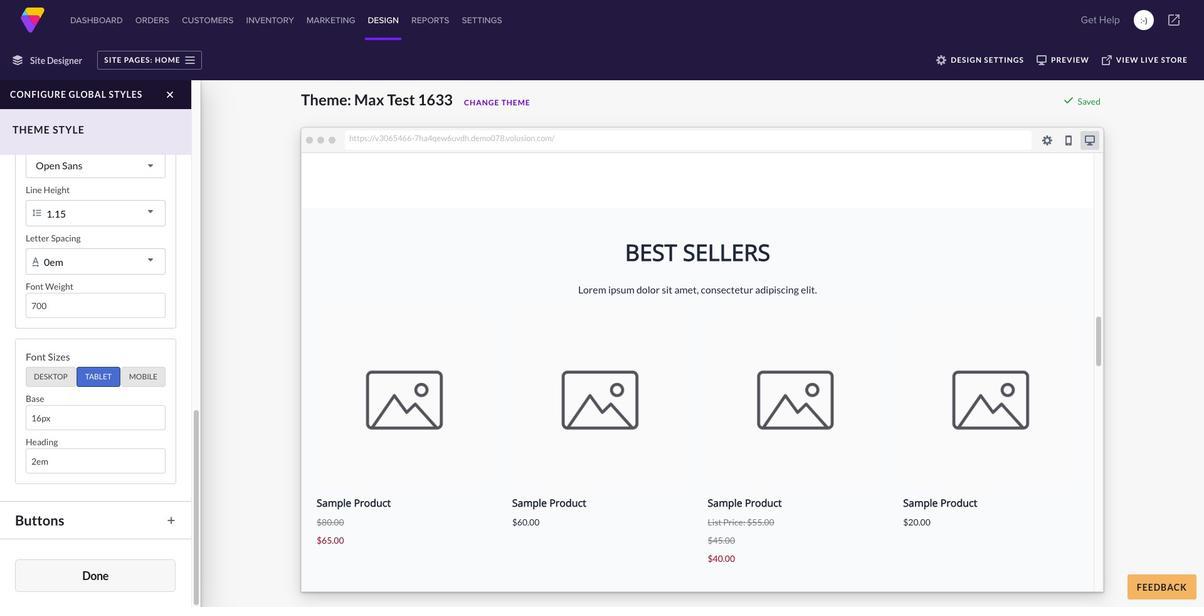Task type: describe. For each thing, give the bounding box(es) containing it.
view live store button
[[1096, 51, 1195, 70]]

Heading weight text field
[[26, 293, 166, 318]]

get help link
[[1078, 8, 1124, 33]]

mobile button
[[121, 367, 166, 387]]

theme: max test 1633
[[301, 90, 453, 109]]

customers
[[182, 14, 234, 26]]

https://v3065466-
[[349, 133, 415, 143]]

preview
[[1052, 55, 1090, 65]]

font for font family
[[26, 141, 43, 152]]

style
[[53, 124, 85, 136]]

design settings button
[[931, 51, 1031, 70]]

open sans button
[[26, 153, 166, 178]]

sidebar element
[[0, 0, 201, 607]]

font weight
[[26, 281, 73, 292]]

desktop
[[34, 372, 68, 381]]

view live store
[[1117, 55, 1188, 65]]

site pages: home
[[104, 55, 181, 65]]

family
[[45, 141, 71, 152]]

line
[[26, 184, 42, 195]]

theme:
[[301, 90, 351, 109]]

sans
[[62, 159, 82, 171]]

font sizes
[[26, 351, 70, 363]]

done button
[[15, 560, 176, 592]]

done
[[82, 569, 108, 583]]

orders
[[135, 14, 169, 26]]

saved image
[[1064, 95, 1074, 105]]

preview button
[[1031, 51, 1096, 70]]

change theme
[[464, 98, 531, 107]]

saved
[[1078, 96, 1101, 107]]

spacing
[[51, 233, 81, 243]]

designer
[[47, 55, 82, 66]]

pages:
[[124, 55, 153, 65]]

0em text field
[[26, 248, 166, 275]]

dashboard link
[[68, 0, 125, 40]]

weight
[[45, 281, 73, 292]]

theme inside the sidebar element
[[13, 124, 50, 136]]

home
[[155, 55, 181, 65]]

design
[[368, 14, 399, 26]]

global
[[69, 89, 107, 100]]

font for font sizes
[[26, 351, 46, 363]]

settings button
[[460, 0, 505, 40]]

1 heading from the top
[[26, 121, 63, 133]]

site for site designer
[[30, 55, 45, 66]]

test
[[387, 90, 415, 109]]

design settings
[[951, 55, 1025, 65]]

site designer
[[30, 55, 82, 66]]

feedback button
[[1128, 575, 1197, 600]]

customers button
[[179, 0, 236, 40]]

store
[[1162, 55, 1188, 65]]

mobile
[[129, 372, 157, 381]]

view
[[1117, 55, 1139, 65]]

7ha4qew6uvdh.demo078.volusion.com/
[[415, 133, 555, 143]]

:-) link
[[1134, 10, 1155, 30]]

1633
[[418, 90, 453, 109]]

open sans
[[36, 159, 82, 171]]



Task type: locate. For each thing, give the bounding box(es) containing it.
font family
[[26, 141, 71, 152]]

site for site pages: home
[[104, 55, 122, 65]]

font down theme style
[[26, 141, 43, 152]]

settings
[[985, 55, 1025, 65]]

tablet button
[[77, 367, 120, 387]]

font left sizes
[[26, 351, 46, 363]]

theme style
[[13, 124, 85, 136]]

:-
[[1141, 14, 1146, 26]]

)
[[1146, 14, 1148, 26]]

Heading Font Size text field
[[26, 449, 166, 474]]

marketing button
[[304, 0, 358, 40]]

dashboard image
[[20, 8, 45, 33]]

font
[[26, 141, 43, 152], [26, 281, 43, 292], [26, 351, 46, 363]]

site inside button
[[104, 55, 122, 65]]

2 font from the top
[[26, 281, 43, 292]]

letter
[[26, 233, 49, 243]]

design button
[[365, 0, 402, 40]]

desktop button
[[26, 367, 76, 387]]

settings
[[462, 14, 502, 26]]

orders button
[[133, 0, 172, 40]]

site
[[30, 55, 45, 66], [104, 55, 122, 65]]

theme
[[502, 98, 531, 107], [13, 124, 50, 136]]

max
[[354, 90, 384, 109]]

reports button
[[409, 0, 452, 40]]

https://v3065466-7ha4qew6uvdh.demo078.volusion.com/
[[349, 133, 555, 143]]

site pages: home button
[[97, 51, 202, 70]]

0 horizontal spatial theme
[[13, 124, 50, 136]]

1 vertical spatial theme
[[13, 124, 50, 136]]

styles
[[109, 89, 143, 100]]

3 font from the top
[[26, 351, 46, 363]]

buttons button
[[9, 510, 183, 531]]

design
[[951, 55, 983, 65]]

site left "designer"
[[30, 55, 45, 66]]

dashboard
[[70, 14, 123, 26]]

letter spacing
[[26, 233, 81, 243]]

0 vertical spatial font
[[26, 141, 43, 152]]

theme right change
[[502, 98, 531, 107]]

heading
[[26, 121, 63, 133], [26, 437, 58, 447]]

tablet
[[85, 372, 112, 381]]

get help
[[1081, 13, 1121, 27]]

feedback
[[1137, 582, 1188, 593]]

font left 'weight'
[[26, 281, 43, 292]]

heading up font family
[[26, 121, 63, 133]]

inventory
[[246, 14, 294, 26]]

Base Font Size text field
[[26, 405, 166, 430]]

live
[[1141, 55, 1160, 65]]

base
[[26, 393, 44, 404]]

1 horizontal spatial theme
[[502, 98, 531, 107]]

theme up font family
[[13, 124, 50, 136]]

height
[[44, 184, 70, 195]]

change
[[464, 98, 500, 107]]

font for font weight
[[26, 281, 43, 292]]

0 vertical spatial theme
[[502, 98, 531, 107]]

2 heading from the top
[[26, 437, 58, 447]]

configure
[[10, 89, 66, 100]]

0 horizontal spatial site
[[30, 55, 45, 66]]

1.15 text field
[[26, 200, 166, 227]]

:-)
[[1141, 14, 1148, 26]]

reports
[[412, 14, 450, 26]]

heading down base
[[26, 437, 58, 447]]

sizes
[[48, 351, 70, 363]]

1 font from the top
[[26, 141, 43, 152]]

1 vertical spatial font
[[26, 281, 43, 292]]

marketing
[[307, 14, 355, 26]]

1 horizontal spatial site
[[104, 55, 122, 65]]

site left pages:
[[104, 55, 122, 65]]

volusion-logo link
[[20, 8, 45, 33]]

line height
[[26, 184, 70, 195]]

open
[[36, 159, 60, 171]]

configure global styles
[[10, 89, 143, 100]]

help
[[1100, 13, 1121, 27]]

inventory button
[[244, 0, 297, 40]]

2 vertical spatial font
[[26, 351, 46, 363]]

1 vertical spatial heading
[[26, 437, 58, 447]]

0 vertical spatial heading
[[26, 121, 63, 133]]

get
[[1081, 13, 1097, 27]]

buttons
[[15, 512, 64, 529]]



Task type: vqa. For each thing, say whether or not it's contained in the screenshot.
https://v3065457-
no



